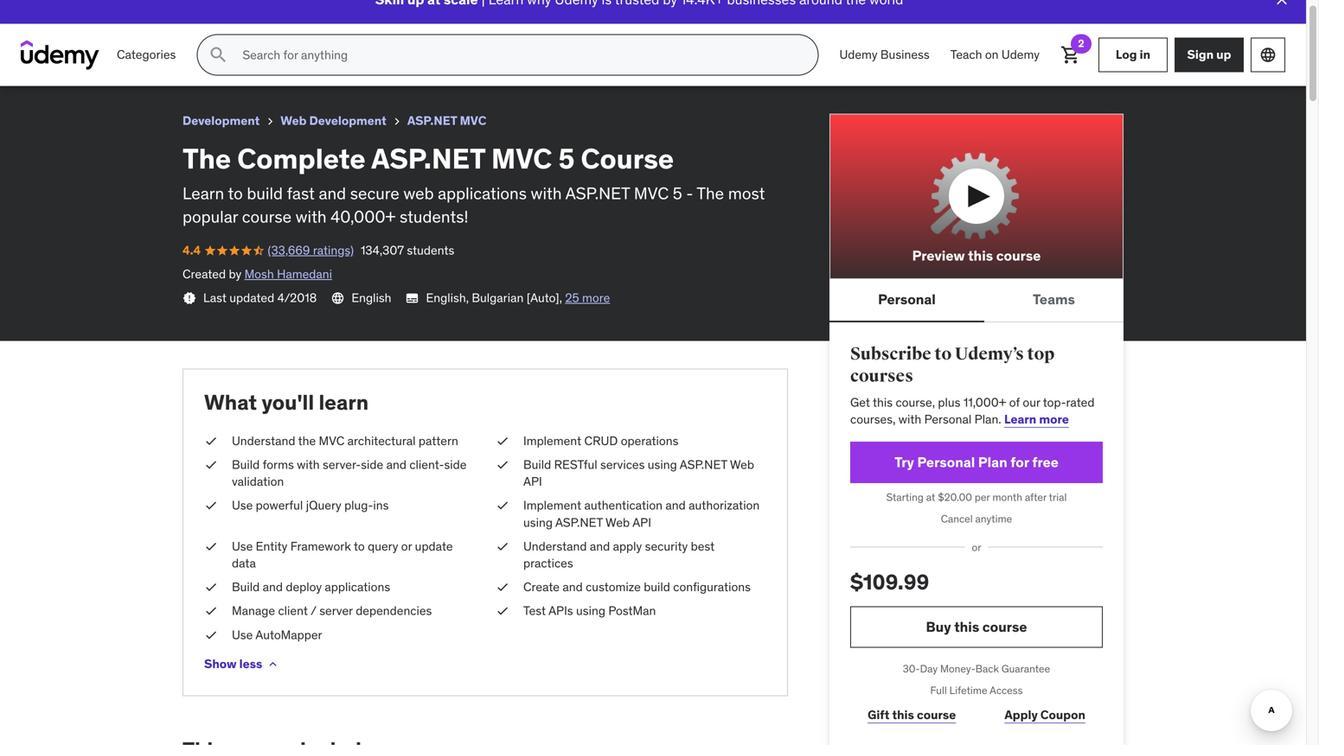 Task type: locate. For each thing, give the bounding box(es) containing it.
30-day money-back guarantee full lifetime access
[[903, 663, 1051, 698]]

this for get this course, plus 11,000+ of our top-rated courses, with personal plan.
[[873, 395, 893, 411]]

udemy
[[840, 47, 878, 62], [1002, 47, 1040, 62]]

course
[[242, 206, 292, 227], [996, 247, 1041, 265], [983, 619, 1027, 636], [917, 708, 956, 723]]

1 use from the top
[[232, 498, 253, 514]]

134,307 students down the students!
[[361, 243, 455, 258]]

understand and apply security best practices
[[523, 539, 715, 571]]

more right 25
[[582, 290, 610, 306]]

gift this course
[[868, 708, 956, 723]]

closed captions image
[[405, 291, 419, 305]]

Search for anything text field
[[239, 40, 797, 70]]

and down architectural
[[386, 457, 407, 473]]

after
[[1025, 491, 1047, 505]]

using inside build restful services using asp.net web api
[[648, 457, 677, 473]]

pattern
[[419, 433, 458, 449]]

more down top-
[[1039, 412, 1069, 428]]

xsmall image
[[496, 433, 510, 450], [204, 457, 218, 474], [204, 498, 218, 515], [496, 498, 510, 515], [496, 539, 510, 555], [204, 579, 218, 596], [204, 627, 218, 644], [266, 658, 280, 672]]

0 horizontal spatial 5
[[202, 7, 210, 25]]

understand up practices
[[523, 539, 587, 555]]

complete inside the complete asp.net mvc 5 course learn to build fast and secure web applications with asp.net mvc 5 - the most popular course with 40,000+ students!
[[237, 141, 366, 176]]

use up data
[[232, 539, 253, 555]]

0 vertical spatial the
[[14, 7, 38, 25]]

1 vertical spatial use
[[232, 539, 253, 555]]

0 vertical spatial more
[[582, 290, 610, 306]]

0 vertical spatial learn
[[183, 183, 224, 204]]

use down manage
[[232, 628, 253, 643]]

implement up restful
[[523, 433, 582, 449]]

best
[[691, 539, 715, 555]]

create and customize build configurations
[[523, 580, 751, 595]]

xsmall image for last updated 4/2018
[[183, 292, 196, 305]]

1 vertical spatial more
[[1039, 412, 1069, 428]]

0 horizontal spatial more
[[582, 290, 610, 306]]

web development
[[281, 113, 387, 128]]

udemy's
[[955, 344, 1024, 365]]

2 horizontal spatial web
[[730, 457, 754, 473]]

asp.net
[[108, 7, 165, 25], [407, 113, 457, 128], [371, 141, 485, 176], [566, 183, 630, 204], [680, 457, 727, 473], [555, 515, 603, 531]]

web down authentication
[[606, 515, 630, 531]]

and right fast
[[319, 183, 346, 204]]

this right preview
[[968, 247, 993, 265]]

(33,669 ratings)
[[268, 243, 354, 258]]

course up back on the bottom
[[983, 619, 1027, 636]]

1 horizontal spatial development
[[309, 113, 387, 128]]

postman
[[609, 604, 656, 619]]

5
[[202, 7, 210, 25], [559, 141, 575, 176], [673, 183, 682, 204]]

customize
[[586, 580, 641, 595]]

2 vertical spatial the
[[697, 183, 724, 204]]

server-
[[323, 457, 361, 473]]

0 horizontal spatial web
[[281, 113, 307, 128]]

using inside implement authentication and authorization using asp.net web api
[[523, 515, 553, 531]]

this right buy
[[954, 619, 980, 636]]

use entity framework to query or update data
[[232, 539, 453, 571]]

course inside the complete asp.net mvc 5 course learn to build fast and secure web applications with asp.net mvc 5 - the most popular course with 40,000+ students!
[[581, 141, 674, 176]]

course up (33,669
[[242, 206, 292, 227]]

build left fast
[[247, 183, 283, 204]]

xsmall image left restful
[[496, 457, 510, 474]]

categories button
[[106, 34, 186, 76]]

build up postman
[[644, 580, 670, 595]]

1 horizontal spatial or
[[972, 541, 982, 554]]

build up validation
[[232, 457, 260, 473]]

xsmall image for build forms with server-side and client-side validation
[[204, 457, 218, 474]]

learn up popular
[[183, 183, 224, 204]]

sign up link
[[1175, 38, 1244, 72]]

xsmall image for use powerful jquery plug-ins
[[204, 498, 218, 515]]

0 vertical spatial 134,307 students
[[145, 30, 239, 46]]

students down the students!
[[407, 243, 455, 258]]

implement inside implement authentication and authorization using asp.net web api
[[523, 498, 582, 514]]

hamedani
[[277, 266, 332, 282]]

course,
[[896, 395, 935, 411]]

applications up the students!
[[438, 183, 527, 204]]

2 use from the top
[[232, 539, 253, 555]]

xsmall image down what
[[204, 433, 218, 450]]

0 horizontal spatial using
[[523, 515, 553, 531]]

build left restful
[[523, 457, 551, 473]]

0 horizontal spatial applications
[[325, 580, 390, 595]]

development up secure
[[309, 113, 387, 128]]

1 vertical spatial 5
[[559, 141, 575, 176]]

courses
[[850, 366, 914, 387]]

2 side from the left
[[444, 457, 467, 473]]

build
[[232, 457, 260, 473], [523, 457, 551, 473], [232, 580, 260, 595]]

2 horizontal spatial using
[[648, 457, 677, 473]]

0 vertical spatial applications
[[438, 183, 527, 204]]

the down development link
[[183, 141, 231, 176]]

to inside subscribe to udemy's top courses
[[935, 344, 952, 365]]

the right -
[[697, 183, 724, 204]]

1 vertical spatial course
[[581, 141, 674, 176]]

web up the "authorization"
[[730, 457, 754, 473]]

lifetime
[[950, 684, 988, 698]]

udemy image
[[21, 40, 99, 70]]

xsmall image for implement crud operations
[[496, 433, 510, 450]]

udemy right on
[[1002, 47, 1040, 62]]

mvc
[[168, 7, 199, 25], [460, 113, 487, 128], [491, 141, 552, 176], [634, 183, 669, 204], [319, 433, 345, 449]]

xsmall image left asp.net mvc link
[[390, 115, 404, 128]]

0 vertical spatial implement
[[523, 433, 582, 449]]

xsmall image for create and customize build configurations
[[496, 579, 510, 596]]

asp.net inside build restful services using asp.net web api
[[680, 457, 727, 473]]

using
[[648, 457, 677, 473], [523, 515, 553, 531], [576, 604, 606, 619]]

1 horizontal spatial 134,307 students
[[361, 243, 455, 258]]

to left udemy's
[[935, 344, 952, 365]]

xsmall image
[[263, 115, 277, 128], [390, 115, 404, 128], [183, 292, 196, 305], [204, 433, 218, 450], [496, 457, 510, 474], [204, 539, 218, 555], [496, 579, 510, 596], [204, 603, 218, 620], [496, 603, 510, 620]]

0 horizontal spatial build
[[247, 183, 283, 204]]

top-
[[1043, 395, 1066, 411]]

build for build and deploy applications
[[232, 580, 260, 595]]

understand for understand and apply security best practices
[[523, 539, 587, 555]]

xsmall image right development link
[[263, 115, 277, 128]]

use inside use entity framework to query or update data
[[232, 539, 253, 555]]

with
[[531, 183, 562, 204], [296, 206, 327, 227], [899, 412, 922, 428], [297, 457, 320, 473]]

students right categories dropdown button
[[192, 30, 239, 46]]

the for the complete asp.net mvc 5 course learn to build fast and secure web applications with asp.net mvc 5 - the most popular course with 40,000+ students!
[[183, 141, 231, 176]]

1 horizontal spatial web
[[606, 515, 630, 531]]

xsmall image inside show less button
[[266, 658, 280, 672]]

2 horizontal spatial to
[[935, 344, 952, 365]]

manage
[[232, 604, 275, 619]]

1 implement from the top
[[523, 433, 582, 449]]

development inside web development link
[[309, 113, 387, 128]]

this right gift
[[892, 708, 914, 723]]

using up practices
[[523, 515, 553, 531]]

the up udemy image
[[14, 7, 38, 25]]

categories
[[117, 47, 176, 62]]

1 vertical spatial complete
[[237, 141, 366, 176]]

0 vertical spatial api
[[523, 474, 542, 490]]

2 development from the left
[[309, 113, 387, 128]]

popular
[[183, 206, 238, 227]]

course up teams
[[996, 247, 1041, 265]]

0 horizontal spatial understand
[[232, 433, 295, 449]]

1 vertical spatial learn
[[1005, 412, 1037, 428]]

0 vertical spatial build
[[247, 183, 283, 204]]

0 horizontal spatial api
[[523, 474, 542, 490]]

1 vertical spatial 4.4
[[183, 243, 201, 258]]

xsmall image left entity
[[204, 539, 218, 555]]

implement down restful
[[523, 498, 582, 514]]

build down data
[[232, 580, 260, 595]]

1 horizontal spatial applications
[[438, 183, 527, 204]]

4.4
[[14, 30, 32, 46], [183, 243, 201, 258]]

xsmall image left the create
[[496, 579, 510, 596]]

0 vertical spatial 134,307
[[145, 30, 189, 46]]

0 horizontal spatial course
[[213, 7, 260, 25]]

web right development link
[[281, 113, 307, 128]]

[auto]
[[527, 290, 559, 306]]

shopping cart with 2 items image
[[1061, 45, 1082, 65]]

1 vertical spatial 134,307 students
[[361, 243, 455, 258]]

1 vertical spatial 134,307
[[361, 243, 404, 258]]

4/2018
[[277, 290, 317, 306]]

close image
[[1274, 0, 1291, 8]]

complete for the complete asp.net mvc 5 course learn to build fast and secure web applications with asp.net mvc 5 - the most popular course with 40,000+ students!
[[237, 141, 366, 176]]

free
[[1032, 454, 1059, 472]]

1 horizontal spatial course
[[581, 141, 674, 176]]

side down pattern
[[444, 457, 467, 473]]

access
[[990, 684, 1023, 698]]

this inside get this course, plus 11,000+ of our top-rated courses, with personal plan.
[[873, 395, 893, 411]]

tab list
[[830, 279, 1124, 323]]

applications inside the complete asp.net mvc 5 course learn to build fast and secure web applications with asp.net mvc 5 - the most popular course with 40,000+ students!
[[438, 183, 527, 204]]

25
[[565, 290, 579, 306]]

0 horizontal spatial 134,307
[[145, 30, 189, 46]]

english, bulgarian
[[426, 290, 524, 306]]

ins
[[373, 498, 389, 514]]

1 horizontal spatial complete
[[237, 141, 366, 176]]

the
[[14, 7, 38, 25], [183, 141, 231, 176], [697, 183, 724, 204]]

1 vertical spatial api
[[633, 515, 651, 531]]

using right the apis
[[576, 604, 606, 619]]

use
[[232, 498, 253, 514], [232, 539, 253, 555], [232, 628, 253, 643]]

plan.
[[975, 412, 1002, 428]]

11,000+
[[964, 395, 1007, 411]]

0 horizontal spatial development
[[183, 113, 260, 128]]

learn down of
[[1005, 412, 1037, 428]]

framework
[[290, 539, 351, 555]]

personal down plus
[[925, 412, 972, 428]]

1 vertical spatial personal
[[925, 412, 972, 428]]

asp.net inside implement authentication and authorization using asp.net web api
[[555, 515, 603, 531]]

and up security
[[666, 498, 686, 514]]

0 vertical spatial course
[[213, 7, 260, 25]]

to
[[228, 183, 243, 204], [935, 344, 952, 365], [354, 539, 365, 555]]

0 vertical spatial using
[[648, 457, 677, 473]]

2 vertical spatial to
[[354, 539, 365, 555]]

this up 'courses,' in the right of the page
[[873, 395, 893, 411]]

5 for the complete asp.net mvc 5 course learn to build fast and secure web applications with asp.net mvc 5 - the most popular course with 40,000+ students!
[[559, 141, 575, 176]]

understand
[[232, 433, 295, 449], [523, 539, 587, 555]]

xsmall image left manage
[[204, 603, 218, 620]]

134,307
[[145, 30, 189, 46], [361, 243, 404, 258]]

1 horizontal spatial students
[[407, 243, 455, 258]]

udemy left business
[[840, 47, 878, 62]]

1 vertical spatial to
[[935, 344, 952, 365]]

1 horizontal spatial side
[[444, 457, 467, 473]]

complete up fast
[[237, 141, 366, 176]]

3 use from the top
[[232, 628, 253, 643]]

use for use entity framework to query or update data
[[232, 539, 253, 555]]

implement for implement crud operations
[[523, 433, 582, 449]]

0 horizontal spatial 134,307 students
[[145, 30, 239, 46]]

1 horizontal spatial 4.4
[[183, 243, 201, 258]]

0 horizontal spatial udemy
[[840, 47, 878, 62]]

and left apply
[[590, 539, 610, 555]]

or
[[401, 539, 412, 555], [972, 541, 982, 554]]

implement for implement authentication and authorization using asp.net web api
[[523, 498, 582, 514]]

personal inside get this course, plus 11,000+ of our top-rated courses, with personal plan.
[[925, 412, 972, 428]]

0 vertical spatial complete
[[41, 7, 105, 25]]

xsmall image for understand the mvc architectural pattern
[[204, 433, 218, 450]]

and inside the complete asp.net mvc 5 course learn to build fast and secure web applications with asp.net mvc 5 - the most popular course with 40,000+ students!
[[319, 183, 346, 204]]

0 horizontal spatial students
[[192, 30, 239, 46]]

0 vertical spatial web
[[281, 113, 307, 128]]

api down authentication
[[633, 515, 651, 531]]

1 horizontal spatial 134,307
[[361, 243, 404, 258]]

1 horizontal spatial 5
[[559, 141, 575, 176]]

the
[[298, 433, 316, 449]]

xsmall image for use entity framework to query or update data
[[204, 539, 218, 555]]

personal up $20.00
[[918, 454, 975, 472]]

1 vertical spatial the
[[183, 141, 231, 176]]

this inside button
[[968, 247, 993, 265]]

134,307 students up categories
[[145, 30, 239, 46]]

134,307 up categories
[[145, 30, 189, 46]]

1 vertical spatial implement
[[523, 498, 582, 514]]

course inside the complete asp.net mvc 5 course learn to build fast and secure web applications with asp.net mvc 5 - the most popular course with 40,000+ students!
[[242, 206, 292, 227]]

0 vertical spatial to
[[228, 183, 243, 204]]

side down architectural
[[361, 457, 383, 473]]

0 vertical spatial 5
[[202, 7, 210, 25]]

0 horizontal spatial complete
[[41, 7, 105, 25]]

0 horizontal spatial learn
[[183, 183, 224, 204]]

understand for understand the mvc architectural pattern
[[232, 433, 295, 449]]

teams
[[1033, 291, 1075, 309]]

2 vertical spatial use
[[232, 628, 253, 643]]

by
[[229, 266, 242, 282]]

2 udemy from the left
[[1002, 47, 1040, 62]]

5 for the complete asp.net mvc 5 course
[[202, 7, 210, 25]]

1 vertical spatial using
[[523, 515, 553, 531]]

1 horizontal spatial udemy
[[1002, 47, 1040, 62]]

anytime
[[976, 513, 1013, 526]]

134,307 down 40,000+
[[361, 243, 404, 258]]

course for the complete asp.net mvc 5 course
[[213, 7, 260, 25]]

2 vertical spatial personal
[[918, 454, 975, 472]]

using down operations
[[648, 457, 677, 473]]

course language image
[[331, 292, 345, 305]]

use down validation
[[232, 498, 253, 514]]

1 horizontal spatial api
[[633, 515, 651, 531]]

gift
[[868, 708, 890, 723]]

1 horizontal spatial the
[[183, 141, 231, 176]]

or down anytime
[[972, 541, 982, 554]]

plug-
[[344, 498, 373, 514]]

build inside build restful services using asp.net web api
[[523, 457, 551, 473]]

top
[[1027, 344, 1055, 365]]

1 horizontal spatial to
[[354, 539, 365, 555]]

1 vertical spatial understand
[[523, 539, 587, 555]]

1 vertical spatial web
[[730, 457, 754, 473]]

most
[[728, 183, 765, 204]]

submit search image
[[208, 45, 229, 65]]

2 vertical spatial using
[[576, 604, 606, 619]]

0 vertical spatial personal
[[878, 291, 936, 309]]

development down submit search image
[[183, 113, 260, 128]]

2 implement from the top
[[523, 498, 582, 514]]

0 horizontal spatial the
[[14, 7, 38, 25]]

back
[[976, 663, 999, 676]]

0 vertical spatial understand
[[232, 433, 295, 449]]

xsmall image left last
[[183, 292, 196, 305]]

1 horizontal spatial learn
[[1005, 412, 1037, 428]]

25 more button
[[565, 290, 610, 307]]

understand up forms at left bottom
[[232, 433, 295, 449]]

this for preview this course
[[968, 247, 993, 265]]

0 vertical spatial 4.4
[[14, 30, 32, 46]]

apis
[[549, 604, 573, 619]]

learn more link
[[1005, 412, 1069, 428]]

trial
[[1049, 491, 1067, 505]]

0 horizontal spatial side
[[361, 457, 383, 473]]

0 horizontal spatial to
[[228, 183, 243, 204]]

understand inside understand and apply security best practices
[[523, 539, 587, 555]]

course
[[213, 7, 260, 25], [581, 141, 674, 176]]

complete up 4.4 link
[[41, 7, 105, 25]]

$109.99
[[850, 570, 929, 596]]

mosh hamedani link
[[244, 266, 332, 282]]

manage client / server dependencies
[[232, 604, 432, 619]]

configurations
[[673, 580, 751, 595]]

2 horizontal spatial the
[[697, 183, 724, 204]]

applications up server at bottom
[[325, 580, 390, 595]]

api down implement crud operations
[[523, 474, 542, 490]]

0 horizontal spatial or
[[401, 539, 412, 555]]

to left query
[[354, 539, 365, 555]]

2 horizontal spatial 5
[[673, 183, 682, 204]]

0 horizontal spatial 4.4
[[14, 30, 32, 46]]

restful
[[554, 457, 598, 473]]

1 vertical spatial build
[[644, 580, 670, 595]]

to up popular
[[228, 183, 243, 204]]

or right query
[[401, 539, 412, 555]]

english
[[352, 290, 392, 306]]

0 vertical spatial use
[[232, 498, 253, 514]]

build inside 'build forms with server-side and client-side validation'
[[232, 457, 260, 473]]

personal down preview
[[878, 291, 936, 309]]

2 vertical spatial web
[[606, 515, 630, 531]]

created by mosh hamedani
[[183, 266, 332, 282]]

1 horizontal spatial understand
[[523, 539, 587, 555]]

show less
[[204, 657, 262, 672]]

1 vertical spatial applications
[[325, 580, 390, 595]]

use for use powerful jquery plug-ins
[[232, 498, 253, 514]]

xsmall image left test
[[496, 603, 510, 620]]



Task type: describe. For each thing, give the bounding box(es) containing it.
our
[[1023, 395, 1041, 411]]

use for use automapper
[[232, 628, 253, 643]]

learn inside the complete asp.net mvc 5 course learn to build fast and secure web applications with asp.net mvc 5 - the most popular course with 40,000+ students!
[[183, 183, 224, 204]]

to inside use entity framework to query or update data
[[354, 539, 365, 555]]

web inside build restful services using asp.net web api
[[730, 457, 754, 473]]

try
[[895, 454, 914, 472]]

starting at $20.00 per month after trial cancel anytime
[[886, 491, 1067, 526]]

of
[[1010, 395, 1020, 411]]

xsmall image for use automapper
[[204, 627, 218, 644]]

1 udemy from the left
[[840, 47, 878, 62]]

create
[[523, 580, 560, 595]]

learn
[[319, 390, 369, 416]]

mvc inside asp.net mvc link
[[460, 113, 487, 128]]

show
[[204, 657, 237, 672]]

udemy business
[[840, 47, 930, 62]]

1 vertical spatial students
[[407, 243, 455, 258]]

the complete asp.net mvc 5 course
[[14, 7, 260, 25]]

web
[[403, 183, 434, 204]]

authorization
[[689, 498, 760, 514]]

gift this course link
[[850, 698, 974, 733]]

complete for the complete asp.net mvc 5 course
[[41, 7, 105, 25]]

xsmall image for understand and apply security best practices
[[496, 539, 510, 555]]

xsmall image for test apis using postman
[[496, 603, 510, 620]]

1 horizontal spatial using
[[576, 604, 606, 619]]

mosh
[[244, 266, 274, 282]]

and inside implement authentication and authorization using asp.net web api
[[666, 498, 686, 514]]

subscribe
[[850, 344, 932, 365]]

validation
[[232, 474, 284, 490]]

apply
[[1005, 708, 1038, 723]]

personal inside personal button
[[878, 291, 936, 309]]

buy
[[926, 619, 951, 636]]

2 link
[[1050, 34, 1092, 76]]

architectural
[[348, 433, 416, 449]]

build forms with server-side and client-side validation
[[232, 457, 467, 490]]

asp.net mvc link
[[407, 110, 487, 132]]

use automapper
[[232, 628, 322, 643]]

30-
[[903, 663, 920, 676]]

day
[[920, 663, 938, 676]]

apply
[[613, 539, 642, 555]]

2 vertical spatial 5
[[673, 183, 682, 204]]

server
[[319, 604, 353, 619]]

1 development from the left
[[183, 113, 260, 128]]

4.4 link
[[14, 30, 138, 47]]

and up the apis
[[563, 580, 583, 595]]

xsmall image for implement authentication and authorization using asp.net web api
[[496, 498, 510, 515]]

per
[[975, 491, 990, 505]]

and up manage
[[263, 580, 283, 595]]

cancel
[[941, 513, 973, 526]]

-
[[686, 183, 693, 204]]

xsmall image for manage client / server dependencies
[[204, 603, 218, 620]]

or inside use entity framework to query or update data
[[401, 539, 412, 555]]

api inside implement authentication and authorization using asp.net web api
[[633, 515, 651, 531]]

plus
[[938, 395, 961, 411]]

sign up
[[1188, 47, 1232, 62]]

ratings)
[[313, 243, 354, 258]]

created
[[183, 266, 226, 282]]

what you'll learn
[[204, 390, 369, 416]]

teach
[[951, 47, 982, 62]]

web development link
[[281, 110, 387, 132]]

to inside the complete asp.net mvc 5 course learn to build fast and secure web applications with asp.net mvc 5 - the most popular course with 40,000+ students!
[[228, 183, 243, 204]]

at
[[926, 491, 936, 505]]

2
[[1078, 37, 1085, 50]]

with inside 'build forms with server-side and client-side validation'
[[297, 457, 320, 473]]

get this course, plus 11,000+ of our top-rated courses, with personal plan.
[[850, 395, 1095, 428]]

students!
[[400, 206, 469, 227]]

with inside get this course, plus 11,000+ of our top-rated courses, with personal plan.
[[899, 412, 922, 428]]

for
[[1011, 454, 1029, 472]]

rated
[[1066, 395, 1095, 411]]

money-
[[940, 663, 976, 676]]

jquery
[[306, 498, 341, 514]]

sign
[[1188, 47, 1214, 62]]

in
[[1140, 47, 1151, 62]]

course inside button
[[996, 247, 1041, 265]]

test apis using postman
[[523, 604, 656, 619]]

build inside the complete asp.net mvc 5 course learn to build fast and secure web applications with asp.net mvc 5 - the most popular course with 40,000+ students!
[[247, 183, 283, 204]]

services
[[600, 457, 645, 473]]

preview
[[912, 247, 965, 265]]

this inside $109.99 buy this course
[[954, 619, 980, 636]]

data
[[232, 556, 256, 571]]

the complete asp.net mvc 5 course learn to build fast and secure web applications with asp.net mvc 5 - the most popular course with 40,000+ students!
[[183, 141, 765, 227]]

implement authentication and authorization using asp.net web api
[[523, 498, 760, 531]]

xsmall image for build restful services using asp.net web api
[[496, 457, 510, 474]]

choose a language image
[[1260, 46, 1277, 64]]

powerful
[[256, 498, 303, 514]]

forms
[[263, 457, 294, 473]]

you'll
[[262, 390, 314, 416]]

build restful services using asp.net web api
[[523, 457, 754, 490]]

1 side from the left
[[361, 457, 383, 473]]

build for build restful services using asp.net web api
[[523, 457, 551, 473]]

full
[[931, 684, 947, 698]]

guarantee
[[1002, 663, 1051, 676]]

personal inside try personal plan for free link
[[918, 454, 975, 472]]

client-
[[410, 457, 444, 473]]

preview this course
[[912, 247, 1041, 265]]

less
[[239, 657, 262, 672]]

web inside implement authentication and authorization using asp.net web api
[[606, 515, 630, 531]]

security
[[645, 539, 688, 555]]

40,000+
[[331, 206, 396, 227]]

and inside understand and apply security best practices
[[590, 539, 610, 555]]

course down full
[[917, 708, 956, 723]]

build and deploy applications
[[232, 580, 390, 595]]

build for build forms with server-side and client-side validation
[[232, 457, 260, 473]]

and inside 'build forms with server-side and client-side validation'
[[386, 457, 407, 473]]

course inside $109.99 buy this course
[[983, 619, 1027, 636]]

apply coupon
[[1005, 708, 1086, 723]]

the for the complete asp.net mvc 5 course
[[14, 7, 38, 25]]

log in
[[1116, 47, 1151, 62]]

course for the complete asp.net mvc 5 course learn to build fast and secure web applications with asp.net mvc 5 - the most popular course with 40,000+ students!
[[581, 141, 674, 176]]

starting
[[886, 491, 924, 505]]

$109.99 buy this course
[[850, 570, 1027, 636]]

,
[[559, 290, 562, 306]]

use powerful jquery plug-ins
[[232, 498, 389, 514]]

this for gift this course
[[892, 708, 914, 723]]

crud
[[584, 433, 618, 449]]

api inside build restful services using asp.net web api
[[523, 474, 542, 490]]

xsmall image for build and deploy applications
[[204, 579, 218, 596]]

understand the mvc architectural pattern
[[232, 433, 458, 449]]

query
[[368, 539, 398, 555]]

fast
[[287, 183, 315, 204]]

personal button
[[830, 279, 985, 321]]

1 horizontal spatial build
[[644, 580, 670, 595]]

show less button
[[204, 648, 280, 682]]

0 vertical spatial students
[[192, 30, 239, 46]]

1 horizontal spatial more
[[1039, 412, 1069, 428]]

tab list containing personal
[[830, 279, 1124, 323]]

english, bulgarian [auto] , 25 more
[[426, 290, 610, 306]]

try personal plan for free
[[895, 454, 1059, 472]]



Task type: vqa. For each thing, say whether or not it's contained in the screenshot.
Practitioner
no



